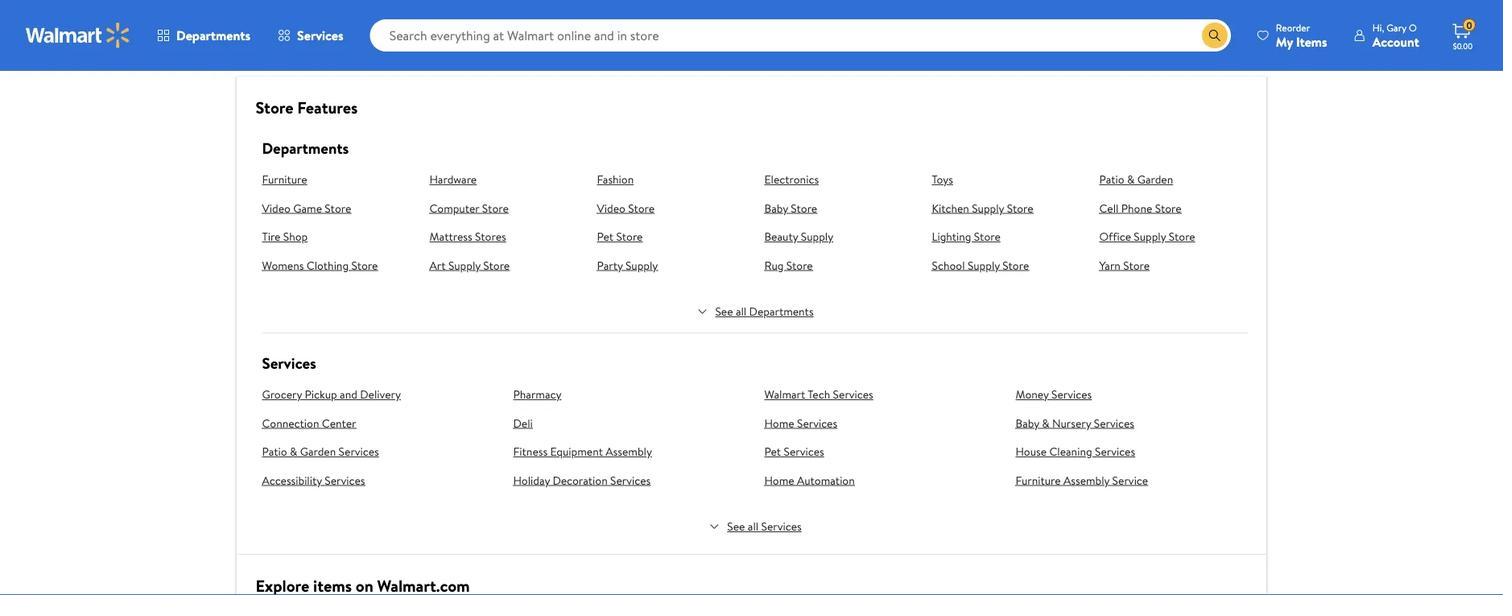 Task type: vqa. For each thing, say whether or not it's contained in the screenshot.
Get the Walmart App link
no



Task type: locate. For each thing, give the bounding box(es) containing it.
video store link
[[597, 200, 745, 216]]

&
[[1127, 172, 1135, 187], [1042, 415, 1050, 431], [290, 444, 297, 459]]

supply right party
[[626, 257, 658, 273]]

pet for pet store
[[597, 229, 614, 244]]

yarn store link
[[1100, 257, 1248, 273]]

cell phone store link
[[1100, 200, 1248, 216]]

office supply store link
[[1100, 229, 1248, 244]]

video up tire
[[262, 200, 291, 216]]

0 horizontal spatial assembly
[[606, 444, 652, 459]]

1 vertical spatial home
[[765, 472, 794, 488]]

2 video from the left
[[597, 200, 626, 216]]

furniture up video game store
[[262, 172, 307, 187]]

equipment
[[550, 444, 603, 459]]

garden up 'accessibility services'
[[300, 444, 336, 459]]

art supply store link
[[430, 257, 578, 273]]

art
[[430, 257, 446, 273]]

pet up party
[[597, 229, 614, 244]]

video for video store
[[597, 200, 626, 216]]

see for see all services
[[727, 519, 745, 534]]

& up "accessibility"
[[290, 444, 297, 459]]

items
[[1296, 33, 1328, 50]]

1 vertical spatial pet
[[765, 444, 781, 459]]

0 vertical spatial furniture
[[262, 172, 307, 187]]

money
[[1016, 387, 1049, 402]]

mattress stores link
[[430, 229, 578, 244]]

home down walmart
[[765, 415, 794, 431]]

1 home from the top
[[765, 415, 794, 431]]

0 vertical spatial garden
[[1137, 172, 1173, 187]]

1 horizontal spatial &
[[1042, 415, 1050, 431]]

1 vertical spatial garden
[[300, 444, 336, 459]]

1 vertical spatial patio
[[262, 444, 287, 459]]

assembly
[[606, 444, 652, 459], [1064, 472, 1110, 488]]

services down 'connection center' link
[[339, 444, 379, 459]]

video for video game store
[[262, 200, 291, 216]]

services down home automation
[[761, 519, 802, 534]]

0 horizontal spatial departments
[[176, 27, 250, 44]]

accessibility
[[262, 472, 322, 488]]

delivery
[[360, 387, 401, 402]]

services up features
[[297, 27, 344, 44]]

patio & garden
[[1100, 172, 1173, 187]]

o
[[1409, 21, 1417, 34]]

0 vertical spatial baby
[[765, 200, 788, 216]]

2 horizontal spatial departments
[[749, 304, 814, 319]]

1 video from the left
[[262, 200, 291, 216]]

pickup
[[305, 387, 337, 402]]

center
[[322, 415, 356, 431]]

school
[[932, 257, 965, 273]]

garden
[[1137, 172, 1173, 187], [300, 444, 336, 459]]

reorder my items
[[1276, 21, 1328, 50]]

1 vertical spatial assembly
[[1064, 472, 1110, 488]]

services down home services
[[784, 444, 824, 459]]

1 horizontal spatial video
[[597, 200, 626, 216]]

toys
[[932, 172, 953, 187]]

patio up cell
[[1100, 172, 1125, 187]]

1 horizontal spatial furniture
[[1016, 472, 1061, 488]]

supply for beauty
[[801, 229, 834, 244]]

0 vertical spatial home
[[765, 415, 794, 431]]

home for home automation
[[765, 472, 794, 488]]

store up lighting store 'link' on the top of the page
[[1007, 200, 1034, 216]]

0 vertical spatial see
[[715, 304, 733, 319]]

1 vertical spatial all
[[748, 519, 759, 534]]

womens clothing store link
[[262, 257, 410, 273]]

1 horizontal spatial pet
[[765, 444, 781, 459]]

& up phone
[[1127, 172, 1135, 187]]

1 vertical spatial furniture
[[1016, 472, 1061, 488]]

computer
[[430, 200, 479, 216]]

0 horizontal spatial baby
[[765, 200, 788, 216]]

pet for pet services
[[765, 444, 781, 459]]

womens clothing store
[[262, 257, 378, 273]]

furniture assembly service link
[[1016, 472, 1248, 488]]

store down stores
[[483, 257, 510, 273]]

account
[[1373, 33, 1420, 50]]

baby store
[[765, 200, 817, 216]]

supply down lighting store at the top of page
[[968, 257, 1000, 273]]

furniture down house
[[1016, 472, 1061, 488]]

0 horizontal spatial garden
[[300, 444, 336, 459]]

supply down baby store link
[[801, 229, 834, 244]]

yarn store
[[1100, 257, 1150, 273]]

hi,
[[1373, 21, 1384, 34]]

fashion link
[[597, 172, 745, 187]]

supply up lighting store 'link' on the top of the page
[[972, 200, 1004, 216]]

patio down connection
[[262, 444, 287, 459]]

fashion
[[597, 172, 634, 187]]

0 vertical spatial all
[[736, 304, 747, 319]]

departments
[[176, 27, 250, 44], [262, 138, 349, 159], [749, 304, 814, 319]]

patio & garden services link
[[262, 444, 494, 459]]

baby
[[765, 200, 788, 216], [1016, 415, 1039, 431]]

store down patio & garden link
[[1155, 200, 1182, 216]]

video game store
[[262, 200, 351, 216]]

2 home from the top
[[765, 472, 794, 488]]

2 vertical spatial &
[[290, 444, 297, 459]]

patio
[[1100, 172, 1125, 187], [262, 444, 287, 459]]

services right 'tech'
[[833, 387, 873, 402]]

1 horizontal spatial garden
[[1137, 172, 1173, 187]]

home automation
[[765, 472, 855, 488]]

house
[[1016, 444, 1047, 459]]

womens
[[262, 257, 304, 273]]

see
[[715, 304, 733, 319], [727, 519, 745, 534]]

1 vertical spatial baby
[[1016, 415, 1039, 431]]

beauty supply
[[765, 229, 834, 244]]

deli link
[[513, 415, 745, 431]]

phone
[[1121, 200, 1153, 216]]

1 horizontal spatial patio
[[1100, 172, 1125, 187]]

assembly down deli link
[[606, 444, 652, 459]]

beauty supply link
[[765, 229, 913, 244]]

& for patio & garden
[[1127, 172, 1135, 187]]

supply for office
[[1134, 229, 1166, 244]]

supply for party
[[626, 257, 658, 273]]

patio & garden services
[[262, 444, 379, 459]]

garden for patio & garden services
[[300, 444, 336, 459]]

2 horizontal spatial &
[[1127, 172, 1135, 187]]

accessibility services
[[262, 472, 365, 488]]

connection center link
[[262, 415, 494, 431]]

home down pet services
[[765, 472, 794, 488]]

1 vertical spatial &
[[1042, 415, 1050, 431]]

0 vertical spatial patio
[[1100, 172, 1125, 187]]

baby & nursery services
[[1016, 415, 1134, 431]]

lighting store
[[932, 229, 1001, 244]]

0 vertical spatial pet
[[597, 229, 614, 244]]

baby up beauty
[[765, 200, 788, 216]]

supply right art
[[448, 257, 481, 273]]

video
[[262, 200, 291, 216], [597, 200, 626, 216]]

furniture
[[262, 172, 307, 187], [1016, 472, 1061, 488]]

store right clothing
[[351, 257, 378, 273]]

pet down home services
[[765, 444, 781, 459]]

0 horizontal spatial all
[[736, 304, 747, 319]]

0 horizontal spatial &
[[290, 444, 297, 459]]

0 vertical spatial departments
[[176, 27, 250, 44]]

baby up house
[[1016, 415, 1039, 431]]

services up grocery
[[262, 353, 316, 374]]

services inside services popup button
[[297, 27, 344, 44]]

0 horizontal spatial patio
[[262, 444, 287, 459]]

home
[[765, 415, 794, 431], [765, 472, 794, 488]]

1 vertical spatial see
[[727, 519, 745, 534]]

see all departments
[[715, 304, 814, 319]]

patio for patio & garden services
[[262, 444, 287, 459]]

automation
[[797, 472, 855, 488]]

garden up cell phone store
[[1137, 172, 1173, 187]]

fitness
[[513, 444, 548, 459]]

accessibility services link
[[262, 472, 494, 488]]

1 horizontal spatial all
[[748, 519, 759, 534]]

store down lighting store 'link' on the top of the page
[[1003, 257, 1029, 273]]

store right rug
[[786, 257, 813, 273]]

fitness equipment assembly
[[513, 444, 652, 459]]

supply down cell phone store
[[1134, 229, 1166, 244]]

0 vertical spatial &
[[1127, 172, 1135, 187]]

0 horizontal spatial video
[[262, 200, 291, 216]]

0 horizontal spatial pet
[[597, 229, 614, 244]]

& left "nursery"
[[1042, 415, 1050, 431]]

1 horizontal spatial baby
[[1016, 415, 1039, 431]]

0 horizontal spatial furniture
[[262, 172, 307, 187]]

service
[[1112, 472, 1148, 488]]

furniture link
[[262, 172, 410, 187]]

1 vertical spatial departments
[[262, 138, 349, 159]]

video down fashion
[[597, 200, 626, 216]]

kitchen supply store
[[932, 200, 1034, 216]]

pet
[[597, 229, 614, 244], [765, 444, 781, 459]]

supply for art
[[448, 257, 481, 273]]

supply for school
[[968, 257, 1000, 273]]

features
[[297, 96, 358, 118]]

store up beauty supply
[[791, 200, 817, 216]]

patio for patio & garden
[[1100, 172, 1125, 187]]

rug store link
[[765, 257, 913, 273]]

cell
[[1100, 200, 1119, 216]]

1 horizontal spatial assembly
[[1064, 472, 1110, 488]]

assembly down "house cleaning services"
[[1064, 472, 1110, 488]]

home services link
[[765, 415, 996, 431]]

departments inside popup button
[[176, 27, 250, 44]]

departments button
[[143, 16, 264, 55]]

and
[[340, 387, 357, 402]]

pet store link
[[597, 229, 745, 244]]

see all services button
[[703, 519, 807, 534]]

services up house cleaning services link
[[1094, 415, 1134, 431]]



Task type: describe. For each thing, give the bounding box(es) containing it.
party
[[597, 257, 623, 273]]

see for see all departments
[[715, 304, 733, 319]]

grocery pickup and delivery
[[262, 387, 401, 402]]

home services
[[765, 415, 838, 431]]

video game store link
[[262, 200, 410, 216]]

see all departments button
[[691, 304, 819, 319]]

lighting
[[932, 229, 971, 244]]

office supply store
[[1100, 229, 1196, 244]]

pet services link
[[765, 444, 996, 459]]

hardware link
[[430, 172, 578, 187]]

services up "nursery"
[[1052, 387, 1092, 402]]

grocery pickup and delivery link
[[262, 387, 494, 402]]

walmart tech services link
[[765, 387, 996, 402]]

party supply link
[[597, 257, 745, 273]]

game
[[293, 200, 322, 216]]

lighting store link
[[932, 229, 1080, 244]]

home automation link
[[765, 472, 996, 488]]

services up service
[[1095, 444, 1135, 459]]

electronics link
[[765, 172, 913, 187]]

store up stores
[[482, 200, 509, 216]]

money services
[[1016, 387, 1092, 402]]

patio & garden link
[[1100, 172, 1248, 187]]

hardware
[[430, 172, 477, 187]]

holiday decoration services link
[[513, 472, 745, 488]]

holiday
[[513, 472, 550, 488]]

computer store link
[[430, 200, 578, 216]]

mattress stores
[[430, 229, 506, 244]]

yarn
[[1100, 257, 1121, 273]]

my
[[1276, 33, 1293, 50]]

tech
[[808, 387, 830, 402]]

office
[[1100, 229, 1131, 244]]

grocery
[[262, 387, 302, 402]]

furniture for furniture assembly service
[[1016, 472, 1061, 488]]

see all services
[[727, 519, 802, 534]]

services down fitness equipment assembly link
[[610, 472, 651, 488]]

pet services
[[765, 444, 824, 459]]

connection center
[[262, 415, 356, 431]]

services down 'walmart tech services'
[[797, 415, 838, 431]]

video store
[[597, 200, 655, 216]]

store up party supply
[[616, 229, 643, 244]]

2 vertical spatial departments
[[749, 304, 814, 319]]

kitchen
[[932, 200, 969, 216]]

tire shop link
[[262, 229, 410, 244]]

all for departments
[[736, 304, 747, 319]]

store features
[[256, 96, 358, 118]]

supply for kitchen
[[972, 200, 1004, 216]]

0
[[1467, 18, 1472, 32]]

baby for baby store
[[765, 200, 788, 216]]

walmart image
[[26, 23, 130, 48]]

baby store link
[[765, 200, 913, 216]]

tire shop
[[262, 229, 308, 244]]

0 vertical spatial assembly
[[606, 444, 652, 459]]

Walmart Site-Wide search field
[[370, 19, 1231, 52]]

pet store
[[597, 229, 643, 244]]

store down kitchen supply store
[[974, 229, 1001, 244]]

garden for patio & garden
[[1137, 172, 1173, 187]]

nursery
[[1052, 415, 1091, 431]]

computer store
[[430, 200, 509, 216]]

walmart
[[765, 387, 805, 402]]

cleaning
[[1050, 444, 1092, 459]]

electronics
[[765, 172, 819, 187]]

all for services
[[748, 519, 759, 534]]

store up pet store at left top
[[628, 200, 655, 216]]

walmart tech services
[[765, 387, 873, 402]]

home for home services
[[765, 415, 794, 431]]

decoration
[[553, 472, 608, 488]]

house cleaning services link
[[1016, 444, 1248, 459]]

1 horizontal spatial departments
[[262, 138, 349, 159]]

Search search field
[[370, 19, 1231, 52]]

pharmacy
[[513, 387, 562, 402]]

clothing
[[307, 257, 349, 273]]

store right yarn
[[1123, 257, 1150, 273]]

pharmacy link
[[513, 387, 745, 402]]

beauty
[[765, 229, 798, 244]]

services down patio & garden services
[[325, 472, 365, 488]]

baby for baby & nursery services
[[1016, 415, 1039, 431]]

money services link
[[1016, 387, 1248, 402]]

store left features
[[256, 96, 293, 118]]

services button
[[264, 16, 357, 55]]

rug store
[[765, 257, 813, 273]]

search icon image
[[1208, 29, 1221, 42]]

store down cell phone store link
[[1169, 229, 1196, 244]]

school supply store
[[932, 257, 1029, 273]]

& for baby & nursery services
[[1042, 415, 1050, 431]]

holiday decoration services
[[513, 472, 651, 488]]

house cleaning services
[[1016, 444, 1135, 459]]

party supply
[[597, 257, 658, 273]]

furniture for furniture "link"
[[262, 172, 307, 187]]

school supply store link
[[932, 257, 1080, 273]]

store up tire shop link
[[325, 200, 351, 216]]

stores
[[475, 229, 506, 244]]

$0.00
[[1453, 40, 1473, 51]]

& for patio & garden services
[[290, 444, 297, 459]]

rug
[[765, 257, 784, 273]]

mattress
[[430, 229, 472, 244]]

hi, gary o account
[[1373, 21, 1420, 50]]

cell phone store
[[1100, 200, 1182, 216]]

reorder
[[1276, 21, 1310, 34]]

furniture assembly service
[[1016, 472, 1148, 488]]



